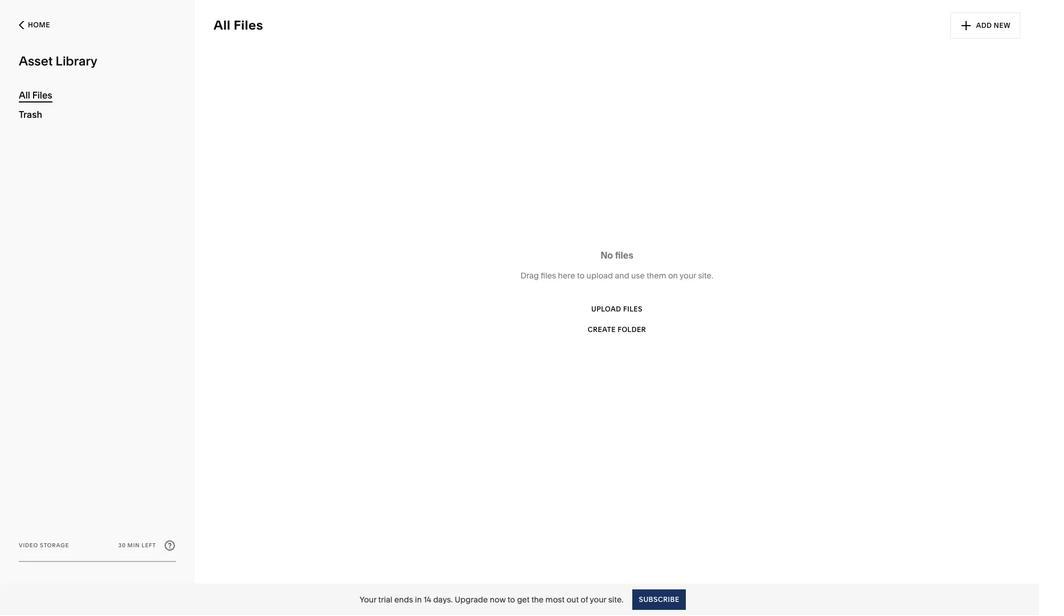 Task type: vqa. For each thing, say whether or not it's contained in the screenshot.
Social
no



Task type: describe. For each thing, give the bounding box(es) containing it.
0 horizontal spatial files
[[32, 89, 52, 101]]

all files inside button
[[214, 18, 263, 33]]

0 vertical spatial your
[[680, 270, 696, 281]]

1 horizontal spatial site.
[[698, 270, 713, 281]]

30
[[118, 542, 126, 549]]

use
[[631, 270, 645, 281]]

add new button
[[951, 13, 1020, 39]]

upload
[[587, 270, 613, 281]]

trash
[[19, 109, 42, 120]]

0 horizontal spatial to
[[508, 595, 515, 605]]

and
[[615, 270, 629, 281]]

upload files
[[591, 305, 643, 313]]

1 vertical spatial site.
[[608, 595, 624, 605]]

here
[[558, 270, 575, 281]]

upload files button
[[591, 299, 643, 319]]

upgrade
[[455, 595, 488, 605]]

your
[[360, 595, 376, 605]]

30 min left
[[118, 542, 156, 549]]

min
[[128, 542, 140, 549]]

files for no
[[615, 249, 633, 261]]

asset library
[[19, 54, 97, 69]]

no files
[[601, 249, 633, 261]]

trial
[[378, 595, 392, 605]]

ends
[[394, 595, 413, 605]]

drag
[[521, 270, 539, 281]]

create folder button
[[588, 319, 646, 340]]

of
[[581, 595, 588, 605]]

the
[[532, 595, 544, 605]]

video storage
[[19, 542, 69, 549]]

on
[[668, 270, 678, 281]]

storage
[[40, 542, 69, 549]]

in
[[415, 595, 422, 605]]

no
[[601, 249, 613, 261]]

add
[[976, 21, 992, 30]]

drag files here to upload and use them on your site.
[[521, 270, 713, 281]]

new
[[994, 21, 1011, 30]]

create
[[588, 325, 616, 334]]

0 horizontal spatial your
[[590, 595, 606, 605]]

1 vertical spatial all files
[[19, 89, 52, 101]]



Task type: locate. For each thing, give the bounding box(es) containing it.
to
[[577, 270, 585, 281], [508, 595, 515, 605]]

1 horizontal spatial all files
[[214, 18, 263, 33]]

left
[[142, 542, 156, 549]]

files right the no
[[615, 249, 633, 261]]

1 horizontal spatial to
[[577, 270, 585, 281]]

site. right the on
[[698, 270, 713, 281]]

all files
[[214, 18, 263, 33], [19, 89, 52, 101]]

your right the on
[[680, 270, 696, 281]]

upload
[[591, 305, 621, 313]]

home button
[[15, 0, 176, 50]]

files inside button
[[623, 305, 643, 313]]

most
[[546, 595, 565, 605]]

files
[[234, 18, 263, 33], [32, 89, 52, 101]]

14
[[424, 595, 431, 605]]

0 horizontal spatial all files
[[19, 89, 52, 101]]

add new
[[976, 21, 1011, 30]]

1 horizontal spatial your
[[680, 270, 696, 281]]

files inside button
[[234, 18, 263, 33]]

1 horizontal spatial files
[[234, 18, 263, 33]]

0 vertical spatial all
[[214, 18, 231, 33]]

files for upload
[[623, 305, 643, 313]]

subscribe button
[[633, 589, 686, 610]]

all
[[214, 18, 231, 33], [19, 89, 30, 101]]

0 horizontal spatial site.
[[608, 595, 624, 605]]

asset
[[19, 54, 53, 69]]

0 vertical spatial files
[[615, 249, 633, 261]]

your trial ends in 14 days. upgrade now to get the most out of your site.
[[360, 595, 624, 605]]

library
[[56, 54, 97, 69]]

files left here
[[541, 270, 556, 281]]

video
[[19, 542, 38, 549]]

your right of
[[590, 595, 606, 605]]

files up folder
[[623, 305, 643, 313]]

1 vertical spatial to
[[508, 595, 515, 605]]

0 vertical spatial files
[[234, 18, 263, 33]]

1 horizontal spatial all
[[214, 18, 231, 33]]

get
[[517, 595, 530, 605]]

files for drag
[[541, 270, 556, 281]]

1 vertical spatial all
[[19, 89, 30, 101]]

your
[[680, 270, 696, 281], [590, 595, 606, 605]]

1 vertical spatial files
[[32, 89, 52, 101]]

subscribe
[[639, 595, 680, 604]]

2 vertical spatial files
[[623, 305, 643, 313]]

0 vertical spatial all files
[[214, 18, 263, 33]]

site. right of
[[608, 595, 624, 605]]

1 vertical spatial your
[[590, 595, 606, 605]]

folder
[[618, 325, 646, 334]]

now
[[490, 595, 506, 605]]

0 vertical spatial site.
[[698, 270, 713, 281]]

0 vertical spatial to
[[577, 270, 585, 281]]

all files button
[[207, 14, 269, 37]]

days.
[[433, 595, 453, 605]]

out
[[567, 595, 579, 605]]

files
[[615, 249, 633, 261], [541, 270, 556, 281], [623, 305, 643, 313]]

them
[[647, 270, 666, 281]]

create folder
[[588, 325, 646, 334]]

site.
[[698, 270, 713, 281], [608, 595, 624, 605]]

0 horizontal spatial all
[[19, 89, 30, 101]]

all inside all files button
[[214, 18, 231, 33]]

to left 'get'
[[508, 595, 515, 605]]

home
[[28, 21, 50, 29]]

1 vertical spatial files
[[541, 270, 556, 281]]

to right here
[[577, 270, 585, 281]]



